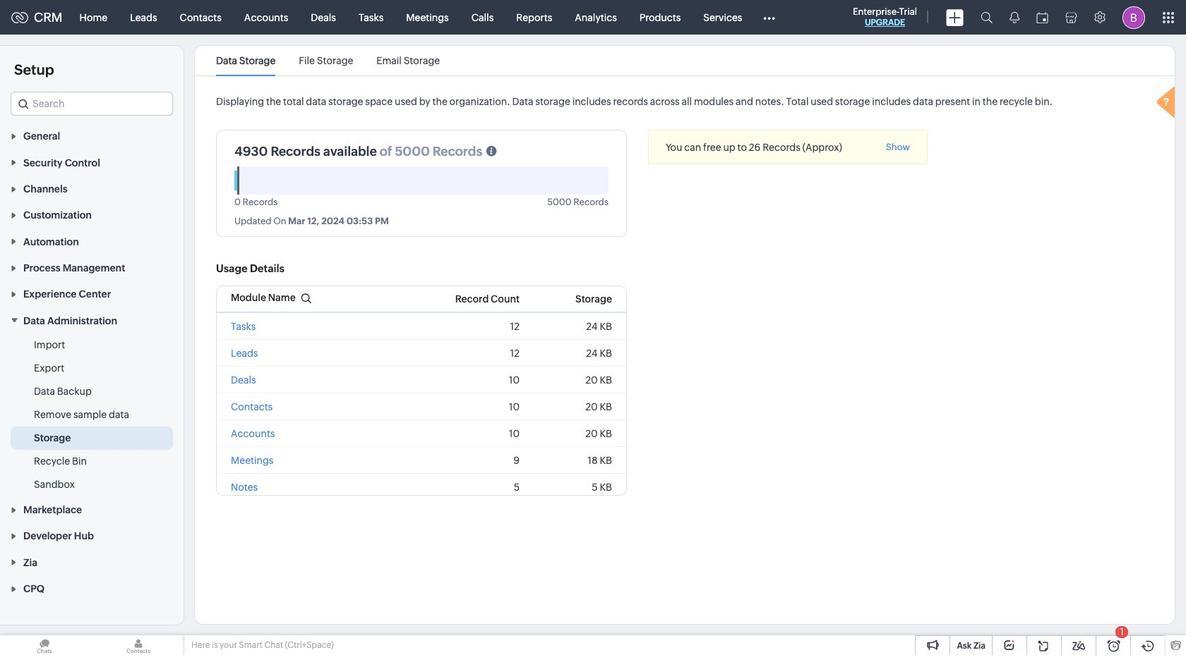 Task type: vqa. For each thing, say whether or not it's contained in the screenshot.
Jeremy Miller corresponding to http://chanayus.com/
no



Task type: describe. For each thing, give the bounding box(es) containing it.
signals image
[[1010, 11, 1019, 23]]

search element
[[972, 0, 1001, 35]]

search image
[[981, 11, 993, 23]]

contacts image
[[94, 636, 183, 656]]

calendar image
[[1036, 12, 1048, 23]]

create menu element
[[938, 0, 972, 34]]

create menu image
[[946, 9, 964, 26]]

profile element
[[1114, 0, 1154, 34]]

profile image
[[1123, 6, 1145, 29]]



Task type: locate. For each thing, give the bounding box(es) containing it.
chats image
[[0, 636, 89, 656]]

Search text field
[[11, 92, 172, 115]]

signals element
[[1001, 0, 1028, 35]]

logo image
[[11, 12, 28, 23]]

region
[[0, 334, 184, 497]]

None field
[[11, 92, 173, 116]]

Other Modules field
[[754, 6, 784, 29]]

loading image
[[1154, 85, 1182, 123]]



